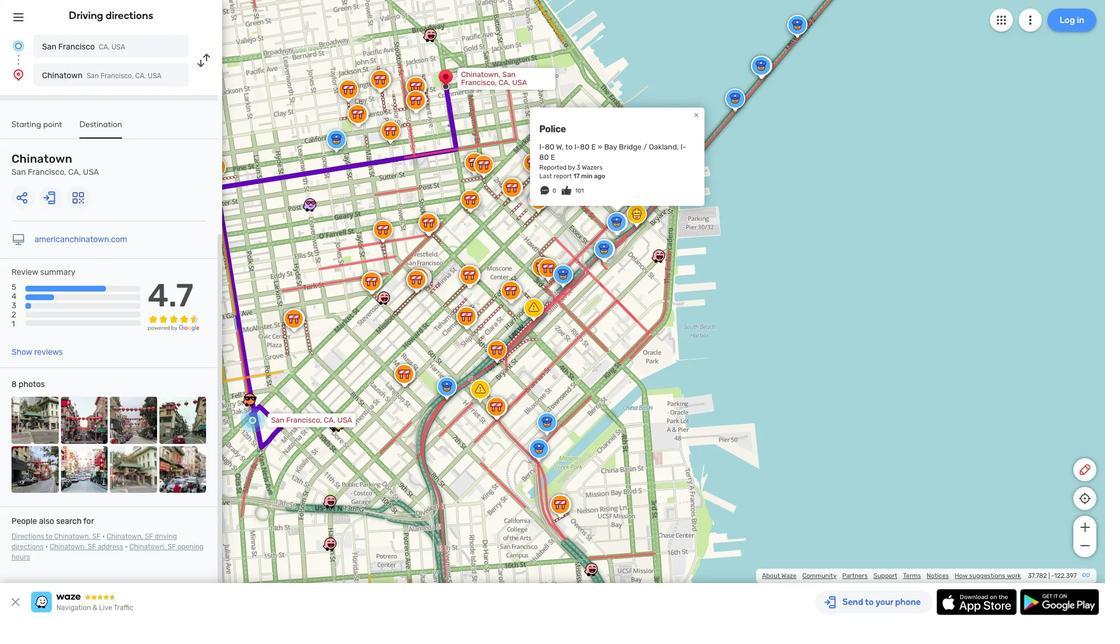 Task type: describe. For each thing, give the bounding box(es) containing it.
80 left »
[[580, 143, 590, 151]]

image 1 of chinatown, sf image
[[12, 397, 58, 444]]

sf for opening
[[167, 543, 176, 551]]

directions to chinatown, sf
[[12, 533, 101, 541]]

chinatown, sf address link
[[50, 543, 123, 551]]

about waze community partners support terms notices how suggestions work
[[762, 573, 1021, 580]]

122.397
[[1054, 573, 1077, 580]]

bridge
[[619, 143, 642, 151]]

0
[[553, 188, 556, 195]]

destination
[[79, 120, 122, 130]]

community
[[802, 573, 837, 580]]

usa inside chinatown, san francisco, ca, usa
[[512, 78, 527, 87]]

directions to chinatown, sf link
[[12, 533, 101, 541]]

sf for address
[[88, 543, 96, 551]]

-
[[1052, 573, 1054, 580]]

usa inside san francisco ca, usa
[[111, 43, 125, 51]]

0 horizontal spatial to
[[46, 533, 52, 541]]

/
[[644, 143, 647, 151]]

point
[[43, 120, 62, 130]]

to inside i-80 w, to i-80 e » bay bridge / oakland, i- 80 e reported by 3 wazers last report 17 min ago
[[565, 143, 573, 151]]

americanchinatown.com link
[[35, 235, 127, 245]]

image 7 of chinatown, sf image
[[110, 446, 157, 493]]

notices link
[[927, 573, 949, 580]]

sf for driving
[[145, 533, 153, 541]]

2
[[12, 310, 16, 320]]

reported
[[539, 164, 567, 172]]

chinatown, for chinatown, sf driving directions
[[107, 533, 143, 541]]

chinatown, for chinatown, san francisco, ca, usa
[[461, 70, 501, 79]]

photos
[[19, 380, 45, 390]]

0 vertical spatial chinatown
[[42, 71, 83, 81]]

80 left w,
[[545, 143, 554, 151]]

chinatown, sf opening hours
[[12, 543, 204, 562]]

80 up reported
[[539, 153, 549, 162]]

5
[[12, 283, 16, 292]]

3 i- from the left
[[681, 143, 686, 151]]

chinatown, sf address
[[50, 543, 123, 551]]

hours
[[12, 554, 30, 562]]

san inside chinatown, san francisco, ca, usa
[[502, 70, 516, 79]]

ago
[[594, 173, 605, 180]]

opening
[[177, 543, 204, 551]]

about
[[762, 573, 780, 580]]

chinatown inside chinatown san francisco, ca, usa
[[12, 152, 72, 166]]

oakland,
[[649, 143, 679, 151]]

for
[[83, 517, 94, 527]]

chinatown, san francisco, ca, usa
[[461, 70, 527, 87]]

work
[[1007, 573, 1021, 580]]

support
[[873, 573, 897, 580]]

reviews
[[34, 348, 63, 357]]

&
[[93, 604, 97, 612]]

3 inside 5 4 3 2 1
[[12, 301, 16, 311]]

search
[[56, 517, 82, 527]]

last
[[539, 173, 552, 180]]

1 i- from the left
[[539, 143, 545, 151]]

live
[[99, 604, 112, 612]]

terms link
[[903, 573, 921, 580]]

chinatown, sf opening hours link
[[12, 543, 204, 562]]

waze
[[781, 573, 797, 580]]

partners link
[[842, 573, 868, 580]]

2 i- from the left
[[574, 143, 580, 151]]

san francisco, ca, usa
[[271, 416, 352, 425]]

review
[[12, 268, 38, 277]]

navigation
[[56, 604, 91, 612]]

traffic
[[114, 604, 133, 612]]

location image
[[12, 68, 25, 82]]

summary
[[40, 268, 75, 277]]

driving
[[69, 9, 103, 22]]

1 horizontal spatial e
[[591, 143, 596, 151]]

by
[[568, 164, 575, 172]]

chinatown, sf driving directions link
[[12, 533, 177, 551]]

image 2 of chinatown, sf image
[[61, 397, 108, 444]]

show reviews
[[12, 348, 63, 357]]

terms
[[903, 573, 921, 580]]

support link
[[873, 573, 897, 580]]



Task type: vqa. For each thing, say whether or not it's contained in the screenshot.
84.578
no



Task type: locate. For each thing, give the bounding box(es) containing it.
i-80 w, to i-80 e » bay bridge / oakland, i- 80 e reported by 3 wazers last report 17 min ago
[[539, 143, 686, 180]]

to
[[565, 143, 573, 151], [46, 533, 52, 541]]

about waze link
[[762, 573, 797, 580]]

directions right driving
[[106, 9, 153, 22]]

navigation & live traffic
[[56, 604, 133, 612]]

chinatown, sf driving directions
[[12, 533, 177, 551]]

17
[[573, 173, 580, 180]]

directions inside chinatown, sf driving directions
[[12, 543, 44, 551]]

1 vertical spatial directions
[[12, 543, 44, 551]]

community link
[[802, 573, 837, 580]]

link image
[[1082, 571, 1091, 580]]

0 vertical spatial 3
[[577, 164, 580, 172]]

partners
[[842, 573, 868, 580]]

0 vertical spatial directions
[[106, 9, 153, 22]]

ca,
[[99, 43, 110, 51], [135, 72, 146, 80], [499, 78, 510, 87], [68, 167, 81, 177], [324, 416, 336, 425]]

directions
[[106, 9, 153, 22], [12, 543, 44, 551]]

driving
[[155, 533, 177, 541]]

0 vertical spatial chinatown san francisco, ca, usa
[[42, 71, 161, 81]]

3
[[577, 164, 580, 172], [12, 301, 16, 311]]

chinatown, inside chinatown, sf driving directions
[[107, 533, 143, 541]]

0 horizontal spatial e
[[551, 153, 555, 162]]

80
[[545, 143, 554, 151], [580, 143, 590, 151], [539, 153, 549, 162]]

francisco
[[58, 42, 95, 52]]

francisco, inside chinatown, san francisco, ca, usa
[[461, 78, 497, 87]]

x image
[[9, 596, 22, 610]]

5 4 3 2 1
[[12, 283, 17, 329]]

e
[[591, 143, 596, 151], [551, 153, 555, 162]]

starting point
[[12, 120, 62, 130]]

ca, inside san francisco ca, usa
[[99, 43, 110, 51]]

i- right the oakland,
[[681, 143, 686, 151]]

directions down directions
[[12, 543, 44, 551]]

sf
[[92, 533, 101, 541], [145, 533, 153, 541], [88, 543, 96, 551], [167, 543, 176, 551]]

0 horizontal spatial i-
[[539, 143, 545, 151]]

w,
[[556, 143, 564, 151]]

how suggestions work link
[[955, 573, 1021, 580]]

4
[[12, 292, 17, 302]]

sf inside chinatown, sf driving directions
[[145, 533, 153, 541]]

address
[[98, 543, 123, 551]]

report
[[554, 173, 572, 180]]

destination button
[[79, 120, 122, 139]]

× link
[[691, 109, 702, 120]]

image 4 of chinatown, sf image
[[159, 397, 206, 444]]

×
[[694, 109, 699, 120]]

pencil image
[[1078, 463, 1092, 477]]

wazers
[[582, 164, 603, 172]]

chinatown san francisco, ca, usa
[[42, 71, 161, 81], [12, 152, 99, 177]]

37.782 | -122.397
[[1028, 573, 1077, 580]]

3 down 5
[[12, 301, 16, 311]]

i- right w,
[[574, 143, 580, 151]]

1 vertical spatial e
[[551, 153, 555, 162]]

1 horizontal spatial 3
[[577, 164, 580, 172]]

chinatown, for chinatown, sf address
[[50, 543, 86, 551]]

chinatown down francisco
[[42, 71, 83, 81]]

driving directions
[[69, 9, 153, 22]]

also
[[39, 517, 54, 527]]

notices
[[927, 573, 949, 580]]

sf inside chinatown, sf opening hours
[[167, 543, 176, 551]]

0 vertical spatial e
[[591, 143, 596, 151]]

image 5 of chinatown, sf image
[[12, 446, 58, 493]]

2 horizontal spatial i-
[[681, 143, 686, 151]]

to down 'also'
[[46, 533, 52, 541]]

starting point button
[[12, 120, 62, 138]]

ca, inside chinatown, san francisco, ca, usa
[[499, 78, 510, 87]]

image 3 of chinatown, sf image
[[110, 397, 157, 444]]

1 horizontal spatial to
[[565, 143, 573, 151]]

people also search for
[[12, 517, 94, 527]]

1
[[12, 320, 15, 329]]

usa
[[111, 43, 125, 51], [148, 72, 161, 80], [512, 78, 527, 87], [83, 167, 99, 177], [337, 416, 352, 425]]

1 vertical spatial chinatown san francisco, ca, usa
[[12, 152, 99, 177]]

police
[[539, 124, 566, 134]]

how
[[955, 573, 968, 580]]

chinatown down the starting point button
[[12, 152, 72, 166]]

zoom out image
[[1078, 539, 1092, 553]]

bay
[[604, 143, 617, 151]]

chinatown
[[42, 71, 83, 81], [12, 152, 72, 166]]

e left »
[[591, 143, 596, 151]]

chinatown, for chinatown, sf opening hours
[[129, 543, 166, 551]]

chinatown san francisco, ca, usa down point
[[12, 152, 99, 177]]

8
[[12, 380, 17, 390]]

francisco,
[[101, 72, 133, 80], [461, 78, 497, 87], [28, 167, 66, 177], [286, 416, 322, 425]]

suggestions
[[969, 573, 1005, 580]]

to right w,
[[565, 143, 573, 151]]

1 vertical spatial chinatown
[[12, 152, 72, 166]]

0 vertical spatial to
[[565, 143, 573, 151]]

»
[[598, 143, 602, 151]]

computer image
[[12, 233, 25, 247]]

3 inside i-80 w, to i-80 e » bay bridge / oakland, i- 80 e reported by 3 wazers last report 17 min ago
[[577, 164, 580, 172]]

e up reported
[[551, 153, 555, 162]]

4.7
[[148, 277, 194, 315]]

chinatown, inside chinatown, sf opening hours
[[129, 543, 166, 551]]

min
[[581, 173, 593, 180]]

101
[[575, 188, 584, 195]]

san
[[42, 42, 56, 52], [502, 70, 516, 79], [87, 72, 99, 80], [12, 167, 26, 177], [271, 416, 284, 425]]

directions
[[12, 533, 44, 541]]

i- left w,
[[539, 143, 545, 151]]

show
[[12, 348, 32, 357]]

1 horizontal spatial directions
[[106, 9, 153, 22]]

san francisco ca, usa
[[42, 42, 125, 52]]

review summary
[[12, 268, 75, 277]]

1 vertical spatial 3
[[12, 301, 16, 311]]

8 photos
[[12, 380, 45, 390]]

37.782
[[1028, 573, 1047, 580]]

image 6 of chinatown, sf image
[[61, 446, 108, 493]]

1 vertical spatial to
[[46, 533, 52, 541]]

current location image
[[12, 39, 25, 53]]

3 right by in the top right of the page
[[577, 164, 580, 172]]

image 8 of chinatown, sf image
[[159, 446, 206, 493]]

|
[[1049, 573, 1050, 580]]

chinatown, inside chinatown, san francisco, ca, usa
[[461, 70, 501, 79]]

chinatown,
[[461, 70, 501, 79], [54, 533, 91, 541], [107, 533, 143, 541], [50, 543, 86, 551], [129, 543, 166, 551]]

0 horizontal spatial directions
[[12, 543, 44, 551]]

1 horizontal spatial i-
[[574, 143, 580, 151]]

zoom in image
[[1078, 521, 1092, 535]]

0 horizontal spatial 3
[[12, 301, 16, 311]]

chinatown san francisco, ca, usa down san francisco ca, usa
[[42, 71, 161, 81]]

americanchinatown.com
[[35, 235, 127, 245]]

starting
[[12, 120, 41, 130]]

people
[[12, 517, 37, 527]]



